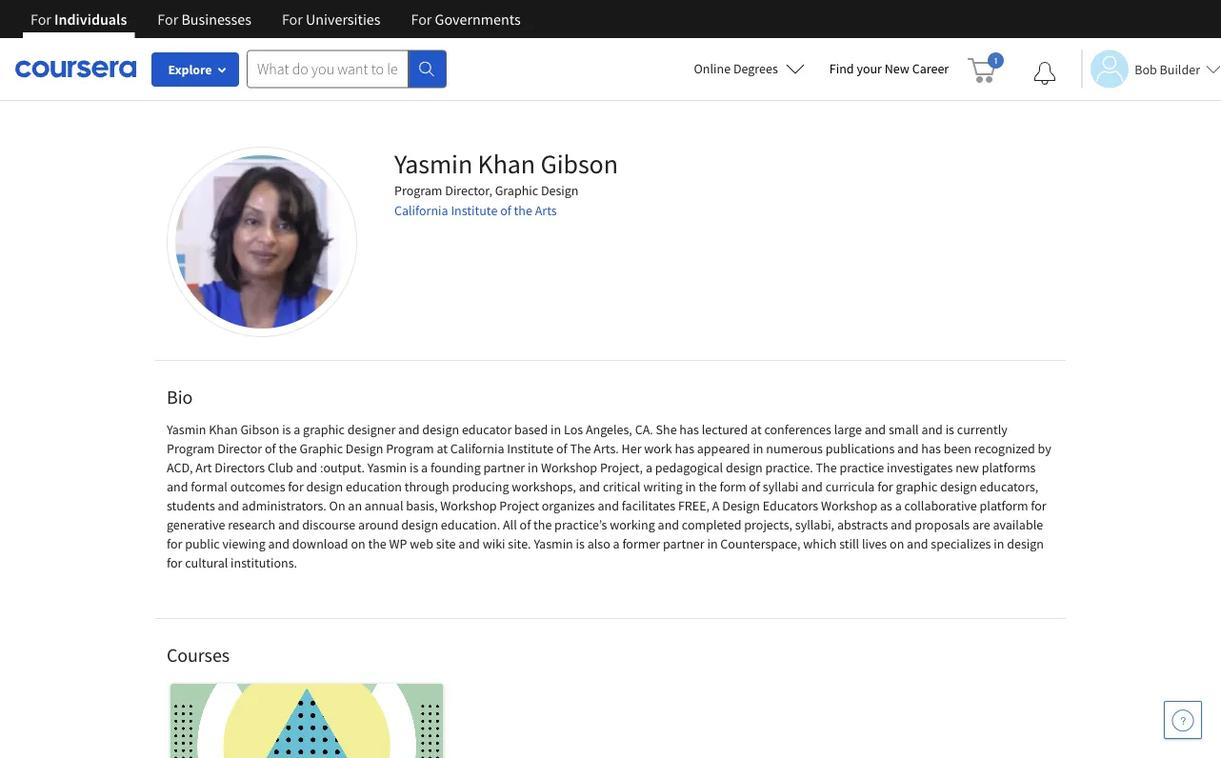 Task type: vqa. For each thing, say whether or not it's contained in the screenshot.
Coursera Plus image
no



Task type: describe. For each thing, give the bounding box(es) containing it.
free,
[[679, 498, 710, 515]]

design inside yasmin khan gibson program director, graphic design california institute of the arts
[[541, 182, 579, 199]]

and right small
[[922, 421, 943, 438]]

bob builder
[[1135, 61, 1201, 78]]

businesses
[[181, 10, 252, 29]]

arts
[[535, 202, 557, 219]]

for governments
[[411, 10, 521, 29]]

for businesses
[[158, 10, 252, 29]]

syllabi,
[[796, 517, 835, 534]]

yasmin down the "bio"
[[167, 421, 206, 438]]

outcomes
[[230, 478, 285, 496]]

been
[[944, 440, 972, 457]]

and down administrators.
[[278, 517, 300, 534]]

and down proposals
[[907, 536, 929, 553]]

of down los
[[557, 440, 568, 457]]

in down the "available"
[[994, 536, 1005, 553]]

curricula
[[826, 478, 875, 496]]

0 horizontal spatial the
[[570, 440, 591, 457]]

educator
[[462, 421, 512, 438]]

find your new career link
[[820, 57, 959, 81]]

a
[[713, 498, 720, 515]]

proposals
[[915, 517, 970, 534]]

gibson for yasmin khan gibson is a graphic designer and design educator based in los angeles, ca. she has lectured at conferences large and small and is currently program director of the graphic design program at california institute of the arts. her work has appeared in numerous publications and has been recognized by acd, art directors club and :output. yasmin is a founding partner in workshop project, a pedagogical design practice. the practice investigates new platforms and formal outcomes for design education through producing workshops, and critical writing in the form of syllabi and curricula for graphic design educators, students and administrators. on an annual basis, workshop project organizes and facilitates free, a design educators workshop as a collaborative platform for generative research and discourse around design education. all of the practice's working and completed projects, syllabi, abstracts and proposals are available for public viewing and download on the wp web site and wiki site. yasmin is also a former partner in counterspace, which still lives on and specializes in design for cultural institutions.
[[241, 421, 280, 438]]

in right appeared
[[753, 440, 764, 457]]

the up "club"
[[279, 440, 297, 457]]

directors
[[215, 459, 265, 477]]

web
[[410, 536, 434, 553]]

design up the 'web'
[[402, 517, 438, 534]]

0 horizontal spatial at
[[437, 440, 448, 457]]

for up administrators.
[[288, 478, 304, 496]]

design down new
[[941, 478, 978, 496]]

lives
[[862, 536, 888, 553]]

collaborative
[[905, 498, 978, 515]]

basis,
[[406, 498, 438, 515]]

2 on from the left
[[890, 536, 905, 553]]

profile image
[[167, 147, 357, 337]]

lectured
[[702, 421, 748, 438]]

founding
[[431, 459, 481, 477]]

administrators.
[[242, 498, 327, 515]]

the inside yasmin khan gibson program director, graphic design california institute of the arts
[[514, 202, 533, 219]]

0 vertical spatial partner
[[484, 459, 525, 477]]

online degrees button
[[679, 48, 820, 90]]

annual
[[365, 498, 404, 515]]

syllabi
[[763, 478, 799, 496]]

universities
[[306, 10, 381, 29]]

bob
[[1135, 61, 1158, 78]]

design up "founding"
[[423, 421, 459, 438]]

download
[[292, 536, 348, 553]]

which
[[804, 536, 837, 553]]

of up "club"
[[265, 440, 276, 457]]

form
[[720, 478, 747, 496]]

design up form
[[726, 459, 763, 477]]

1 on from the left
[[351, 536, 366, 553]]

and down small
[[898, 440, 919, 457]]

projects,
[[745, 517, 793, 534]]

show notifications image
[[1034, 62, 1057, 85]]

the down around
[[368, 536, 387, 553]]

new
[[956, 459, 980, 477]]

bob builder button
[[1082, 50, 1222, 88]]

through
[[405, 478, 450, 496]]

and down 'as'
[[891, 517, 913, 534]]

california inside yasmin khan gibson is a graphic designer and design educator based in los angeles, ca. she has lectured at conferences large and small and is currently program director of the graphic design program at california institute of the arts. her work has appeared in numerous publications and has been recognized by acd, art directors club and :output. yasmin is a founding partner in workshop project, a pedagogical design practice. the practice investigates new platforms and formal outcomes for design education through producing workshops, and critical writing in the form of syllabi and curricula for graphic design educators, students and administrators. on an annual basis, workshop project organizes and facilitates free, a design educators workshop as a collaborative platform for generative research and discourse around design education. all of the practice's working and completed projects, syllabi, abstracts and proposals are available for public viewing and download on the wp web site and wiki site. yasmin is also a former partner in counterspace, which still lives on and specializes in design for cultural institutions.
[[451, 440, 505, 457]]

in left los
[[551, 421, 562, 438]]

for for individuals
[[30, 10, 51, 29]]

your
[[857, 60, 883, 77]]

banner navigation
[[15, 0, 536, 38]]

working
[[610, 517, 656, 534]]

site
[[436, 536, 456, 553]]

investigates
[[887, 459, 953, 477]]

her
[[622, 440, 642, 457]]

counterspace,
[[721, 536, 801, 553]]

completed
[[682, 517, 742, 534]]

is up been
[[946, 421, 955, 438]]

educators
[[763, 498, 819, 515]]

1 horizontal spatial at
[[751, 421, 762, 438]]

of inside yasmin khan gibson program director, graphic design california institute of the arts
[[500, 202, 512, 219]]

and down education.
[[459, 536, 480, 553]]

khan for yasmin khan gibson is a graphic designer and design educator based in los angeles, ca. she has lectured at conferences large and small and is currently program director of the graphic design program at california institute of the arts. her work has appeared in numerous publications and has been recognized by acd, art directors club and :output. yasmin is a founding partner in workshop project, a pedagogical design practice. the practice investigates new platforms and formal outcomes for design education through producing workshops, and critical writing in the form of syllabi and curricula for graphic design educators, students and administrators. on an annual basis, workshop project organizes and facilitates free, a design educators workshop as a collaborative platform for generative research and discourse around design education. all of the practice's working and completed projects, syllabi, abstracts and proposals are available for public viewing and download on the wp web site and wiki site. yasmin is also a former partner in counterspace, which still lives on and specializes in design for cultural institutions.
[[209, 421, 238, 438]]

and down the facilitates
[[658, 517, 680, 534]]

available
[[994, 517, 1044, 534]]

work
[[645, 440, 673, 457]]

for universities
[[282, 10, 381, 29]]

generative
[[167, 517, 225, 534]]

for up the "available"
[[1031, 498, 1047, 515]]

specializes
[[932, 536, 992, 553]]

for for businesses
[[158, 10, 178, 29]]

pedagogical
[[655, 459, 724, 477]]

california institute of the arts link
[[395, 202, 557, 219]]

formal
[[191, 478, 228, 496]]

by
[[1038, 440, 1052, 457]]

has right she
[[680, 421, 699, 438]]

writing
[[644, 478, 683, 496]]

in up the workshops,
[[528, 459, 539, 477]]

find your new career
[[830, 60, 949, 77]]

all
[[503, 517, 517, 534]]

and up publications
[[865, 421, 886, 438]]

program up through
[[386, 440, 434, 457]]

2 horizontal spatial workshop
[[822, 498, 878, 515]]

practice.
[[766, 459, 814, 477]]

wiki
[[483, 536, 506, 553]]

explore
[[168, 61, 212, 78]]

design up on
[[306, 478, 343, 496]]

publications
[[826, 440, 895, 457]]

yasmin khan gibson program director, graphic design california institute of the arts
[[395, 147, 618, 219]]

still
[[840, 536, 860, 553]]

program up acd,
[[167, 440, 215, 457]]

1 vertical spatial partner
[[663, 536, 705, 553]]

appeared
[[697, 440, 751, 457]]

explore button
[[152, 52, 239, 87]]

angeles,
[[586, 421, 633, 438]]

What do you want to learn? text field
[[247, 50, 409, 88]]

education
[[346, 478, 402, 496]]

critical
[[603, 478, 641, 496]]

director
[[218, 440, 262, 457]]

and up organizes
[[579, 478, 601, 496]]

courses
[[167, 644, 230, 668]]

ca.
[[635, 421, 654, 438]]

governments
[[435, 10, 521, 29]]



Task type: locate. For each thing, give the bounding box(es) containing it.
small
[[889, 421, 919, 438]]

acd,
[[167, 459, 193, 477]]

for left individuals
[[30, 10, 51, 29]]

the
[[514, 202, 533, 219], [279, 440, 297, 457], [699, 478, 717, 496], [534, 517, 552, 534], [368, 536, 387, 553]]

is
[[282, 421, 291, 438], [946, 421, 955, 438], [410, 459, 419, 477], [576, 536, 585, 553]]

0 horizontal spatial workshop
[[441, 498, 497, 515]]

1 horizontal spatial workshop
[[541, 459, 598, 477]]

coursera image
[[15, 54, 136, 84]]

for individuals
[[30, 10, 127, 29]]

for
[[30, 10, 51, 29], [158, 10, 178, 29], [282, 10, 303, 29], [411, 10, 432, 29]]

for left businesses
[[158, 10, 178, 29]]

graphic up :output.
[[303, 421, 345, 438]]

designer
[[348, 421, 396, 438]]

on down around
[[351, 536, 366, 553]]

for up 'as'
[[878, 478, 894, 496]]

gibson up the arts
[[541, 147, 618, 181]]

of right form
[[749, 478, 761, 496]]

has
[[680, 421, 699, 438], [675, 440, 695, 457], [922, 440, 942, 457]]

the down los
[[570, 440, 591, 457]]

and right "club"
[[296, 459, 318, 477]]

and down formal
[[218, 498, 239, 515]]

graphic down investigates
[[896, 478, 938, 496]]

as
[[881, 498, 893, 515]]

based
[[515, 421, 548, 438]]

gibson inside yasmin khan gibson program director, graphic design california institute of the arts
[[541, 147, 618, 181]]

on right lives
[[890, 536, 905, 553]]

:output.
[[320, 459, 365, 477]]

and right designer
[[398, 421, 420, 438]]

2 for from the left
[[158, 10, 178, 29]]

yasmin khan gibson is a graphic designer and design educator based in los angeles, ca. she has lectured at conferences large and small and is currently program director of the graphic design program at california institute of the arts. her work has appeared in numerous publications and has been recognized by acd, art directors club and :output. yasmin is a founding partner in workshop project, a pedagogical design practice. the practice investigates new platforms and formal outcomes for design education through producing workshops, and critical writing in the form of syllabi and curricula for graphic design educators, students and administrators. on an annual basis, workshop project organizes and facilitates free, a design educators workshop as a collaborative platform for generative research and discourse around design education. all of the practice's working and completed projects, syllabi, abstracts and proposals are available for public viewing and download on the wp web site and wiki site. yasmin is also a former partner in counterspace, which still lives on and specializes in design for cultural institutions.
[[167, 421, 1052, 572]]

1 horizontal spatial graphic
[[495, 182, 539, 199]]

has up pedagogical
[[675, 440, 695, 457]]

for for universities
[[282, 10, 303, 29]]

institutions.
[[231, 555, 297, 572]]

0 vertical spatial the
[[570, 440, 591, 457]]

design down the "available"
[[1008, 536, 1044, 553]]

former
[[623, 536, 661, 553]]

yasmin down practice's
[[534, 536, 573, 553]]

1 horizontal spatial the
[[816, 459, 837, 477]]

recognized
[[975, 440, 1036, 457]]

partner
[[484, 459, 525, 477], [663, 536, 705, 553]]

the up a
[[699, 478, 717, 496]]

graphic up :output.
[[300, 440, 343, 457]]

0 horizontal spatial design
[[346, 440, 384, 457]]

1 horizontal spatial khan
[[478, 147, 536, 181]]

in down pedagogical
[[686, 478, 696, 496]]

design up the arts
[[541, 182, 579, 199]]

gibson up director
[[241, 421, 280, 438]]

of right all
[[520, 517, 531, 534]]

project,
[[600, 459, 643, 477]]

2 vertical spatial design
[[723, 498, 760, 515]]

in down completed
[[708, 536, 718, 553]]

california
[[395, 202, 449, 219], [451, 440, 505, 457]]

0 vertical spatial gibson
[[541, 147, 618, 181]]

club
[[268, 459, 293, 477]]

help center image
[[1172, 709, 1195, 732]]

0 vertical spatial graphic
[[303, 421, 345, 438]]

0 horizontal spatial partner
[[484, 459, 525, 477]]

practice's
[[555, 517, 608, 534]]

gibson inside yasmin khan gibson is a graphic designer and design educator based in los angeles, ca. she has lectured at conferences large and small and is currently program director of the graphic design program at california institute of the arts. her work has appeared in numerous publications and has been recognized by acd, art directors club and :output. yasmin is a founding partner in workshop project, a pedagogical design practice. the practice investigates new platforms and formal outcomes for design education through producing workshops, and critical writing in the form of syllabi and curricula for graphic design educators, students and administrators. on an annual basis, workshop project organizes and facilitates free, a design educators workshop as a collaborative platform for generative research and discourse around design education. all of the practice's working and completed projects, syllabi, abstracts and proposals are available for public viewing and download on the wp web site and wiki site. yasmin is also a former partner in counterspace, which still lives on and specializes in design for cultural institutions.
[[241, 421, 280, 438]]

0 vertical spatial khan
[[478, 147, 536, 181]]

graphic inside yasmin khan gibson is a graphic designer and design educator based in los angeles, ca. she has lectured at conferences large and small and is currently program director of the graphic design program at california institute of the arts. her work has appeared in numerous publications and has been recognized by acd, art directors club and :output. yasmin is a founding partner in workshop project, a pedagogical design practice. the practice investigates new platforms and formal outcomes for design education through producing workshops, and critical writing in the form of syllabi and curricula for graphic design educators, students and administrators. on an annual basis, workshop project organizes and facilitates free, a design educators workshop as a collaborative platform for generative research and discourse around design education. all of the practice's working and completed projects, syllabi, abstracts and proposals are available for public viewing and download on the wp web site and wiki site. yasmin is also a former partner in counterspace, which still lives on and specializes in design for cultural institutions.
[[300, 440, 343, 457]]

has up investigates
[[922, 440, 942, 457]]

0 vertical spatial at
[[751, 421, 762, 438]]

0 horizontal spatial institute
[[451, 202, 498, 219]]

project
[[500, 498, 539, 515]]

for left 'cultural' on the left of the page
[[167, 555, 182, 572]]

art
[[196, 459, 212, 477]]

0 horizontal spatial graphic
[[300, 440, 343, 457]]

partner up producing
[[484, 459, 525, 477]]

1 horizontal spatial design
[[541, 182, 579, 199]]

facilitates
[[622, 498, 676, 515]]

yasmin inside yasmin khan gibson program director, graphic design california institute of the arts
[[395, 147, 473, 181]]

design down designer
[[346, 440, 384, 457]]

currently
[[958, 421, 1008, 438]]

gibson for yasmin khan gibson program director, graphic design california institute of the arts
[[541, 147, 618, 181]]

numerous
[[767, 440, 823, 457]]

the left the arts
[[514, 202, 533, 219]]

find
[[830, 60, 855, 77]]

yasmin
[[395, 147, 473, 181], [167, 421, 206, 438], [368, 459, 407, 477], [534, 536, 573, 553]]

builder
[[1160, 61, 1201, 78]]

program inside yasmin khan gibson program director, graphic design california institute of the arts
[[395, 182, 443, 199]]

is up "club"
[[282, 421, 291, 438]]

1 vertical spatial graphic
[[896, 478, 938, 496]]

discourse
[[302, 517, 356, 534]]

california down director,
[[395, 202, 449, 219]]

1 horizontal spatial gibson
[[541, 147, 618, 181]]

of
[[500, 202, 512, 219], [265, 440, 276, 457], [557, 440, 568, 457], [749, 478, 761, 496], [520, 517, 531, 534]]

also
[[588, 536, 611, 553]]

1 for from the left
[[30, 10, 51, 29]]

khan for yasmin khan gibson program director, graphic design california institute of the arts
[[478, 147, 536, 181]]

shopping cart: 1 item image
[[969, 52, 1005, 83]]

online
[[694, 60, 731, 77]]

viewing
[[223, 536, 266, 553]]

None search field
[[247, 50, 447, 88]]

online degrees
[[694, 60, 778, 77]]

0 horizontal spatial california
[[395, 202, 449, 219]]

students
[[167, 498, 215, 515]]

director,
[[445, 182, 493, 199]]

and up educators
[[802, 478, 823, 496]]

graphic inside yasmin khan gibson program director, graphic design california institute of the arts
[[495, 182, 539, 199]]

workshops,
[[512, 478, 576, 496]]

1 horizontal spatial on
[[890, 536, 905, 553]]

1 horizontal spatial partner
[[663, 536, 705, 553]]

1 vertical spatial design
[[346, 440, 384, 457]]

career
[[913, 60, 949, 77]]

california down 'educator'
[[451, 440, 505, 457]]

around
[[358, 517, 399, 534]]

0 horizontal spatial khan
[[209, 421, 238, 438]]

1 vertical spatial gibson
[[241, 421, 280, 438]]

of left the arts
[[500, 202, 512, 219]]

graphic up the arts
[[495, 182, 539, 199]]

degrees
[[734, 60, 778, 77]]

1 horizontal spatial california
[[451, 440, 505, 457]]

platforms
[[982, 459, 1036, 477]]

0 vertical spatial institute
[[451, 202, 498, 219]]

at right lectured
[[751, 421, 762, 438]]

in
[[551, 421, 562, 438], [753, 440, 764, 457], [528, 459, 539, 477], [686, 478, 696, 496], [708, 536, 718, 553], [994, 536, 1005, 553]]

1 vertical spatial khan
[[209, 421, 238, 438]]

khan inside yasmin khan gibson program director, graphic design california institute of the arts
[[478, 147, 536, 181]]

california inside yasmin khan gibson program director, graphic design california institute of the arts
[[395, 202, 449, 219]]

design
[[423, 421, 459, 438], [726, 459, 763, 477], [306, 478, 343, 496], [941, 478, 978, 496], [402, 517, 438, 534], [1008, 536, 1044, 553]]

0 vertical spatial graphic
[[495, 182, 539, 199]]

is up through
[[410, 459, 419, 477]]

0 horizontal spatial gibson
[[241, 421, 280, 438]]

public
[[185, 536, 220, 553]]

site.
[[508, 536, 531, 553]]

individuals
[[54, 10, 127, 29]]

workshop
[[541, 459, 598, 477], [441, 498, 497, 515], [822, 498, 878, 515]]

research
[[228, 517, 276, 534]]

institute down based
[[507, 440, 554, 457]]

are
[[973, 517, 991, 534]]

producing
[[452, 478, 509, 496]]

the down project
[[534, 517, 552, 534]]

2 horizontal spatial design
[[723, 498, 760, 515]]

khan up director
[[209, 421, 238, 438]]

is left also
[[576, 536, 585, 553]]

khan inside yasmin khan gibson is a graphic designer and design educator based in los angeles, ca. she has lectured at conferences large and small and is currently program director of the graphic design program at california institute of the arts. her work has appeared in numerous publications and has been recognized by acd, art directors club and :output. yasmin is a founding partner in workshop project, a pedagogical design practice. the practice investigates new platforms and formal outcomes for design education through producing workshops, and critical writing in the form of syllabi and curricula for graphic design educators, students and administrators. on an annual basis, workshop project organizes and facilitates free, a design educators workshop as a collaborative platform for generative research and discourse around design education. all of the practice's working and completed projects, syllabi, abstracts and proposals are available for public viewing and download on the wp web site and wiki site. yasmin is also a former partner in counterspace, which still lives on and specializes in design for cultural institutions.
[[209, 421, 238, 438]]

new
[[885, 60, 910, 77]]

for left governments
[[411, 10, 432, 29]]

workshop down the curricula
[[822, 498, 878, 515]]

partner down completed
[[663, 536, 705, 553]]

and down critical
[[598, 498, 619, 515]]

workshop up the workshops,
[[541, 459, 598, 477]]

institute inside yasmin khan gibson is a graphic designer and design educator based in los angeles, ca. she has lectured at conferences large and small and is currently program director of the graphic design program at california institute of the arts. her work has appeared in numerous publications and has been recognized by acd, art directors club and :output. yasmin is a founding partner in workshop project, a pedagogical design practice. the practice investigates new platforms and formal outcomes for design education through producing workshops, and critical writing in the form of syllabi and curricula for graphic design educators, students and administrators. on an annual basis, workshop project organizes and facilitates free, a design educators workshop as a collaborative platform for generative research and discourse around design education. all of the practice's working and completed projects, syllabi, abstracts and proposals are available for public viewing and download on the wp web site and wiki site. yasmin is also a former partner in counterspace, which still lives on and specializes in design for cultural institutions.
[[507, 440, 554, 457]]

on
[[351, 536, 366, 553], [890, 536, 905, 553]]

1 vertical spatial california
[[451, 440, 505, 457]]

platform
[[980, 498, 1029, 515]]

design down form
[[723, 498, 760, 515]]

education.
[[441, 517, 501, 534]]

1 vertical spatial the
[[816, 459, 837, 477]]

for left public
[[167, 536, 182, 553]]

4 for from the left
[[411, 10, 432, 29]]

for
[[288, 478, 304, 496], [878, 478, 894, 496], [1031, 498, 1047, 515], [167, 536, 182, 553], [167, 555, 182, 572]]

1 vertical spatial institute
[[507, 440, 554, 457]]

khan up director,
[[478, 147, 536, 181]]

the up the curricula
[[816, 459, 837, 477]]

3 for from the left
[[282, 10, 303, 29]]

conferences
[[765, 421, 832, 438]]

workshop up education.
[[441, 498, 497, 515]]

0 horizontal spatial graphic
[[303, 421, 345, 438]]

0 vertical spatial california
[[395, 202, 449, 219]]

0 vertical spatial design
[[541, 182, 579, 199]]

1 vertical spatial at
[[437, 440, 448, 457]]

yasmin up education at bottom
[[368, 459, 407, 477]]

yasmin up director,
[[395, 147, 473, 181]]

0 horizontal spatial on
[[351, 536, 366, 553]]

for for governments
[[411, 10, 432, 29]]

at up "founding"
[[437, 440, 448, 457]]

bio
[[167, 386, 193, 409]]

institute inside yasmin khan gibson program director, graphic design california institute of the arts
[[451, 202, 498, 219]]

program left director,
[[395, 182, 443, 199]]

1 vertical spatial graphic
[[300, 440, 343, 457]]

organizes
[[542, 498, 595, 515]]

educators,
[[980, 478, 1039, 496]]

1 horizontal spatial institute
[[507, 440, 554, 457]]

for left universities
[[282, 10, 303, 29]]

an
[[348, 498, 362, 515]]

1 horizontal spatial graphic
[[896, 478, 938, 496]]

institute down director,
[[451, 202, 498, 219]]

wp
[[389, 536, 407, 553]]

and up institutions. on the bottom
[[268, 536, 290, 553]]

abstracts
[[838, 517, 889, 534]]

and down acd,
[[167, 478, 188, 496]]

a
[[294, 421, 301, 438], [421, 459, 428, 477], [646, 459, 653, 477], [896, 498, 902, 515], [613, 536, 620, 553]]



